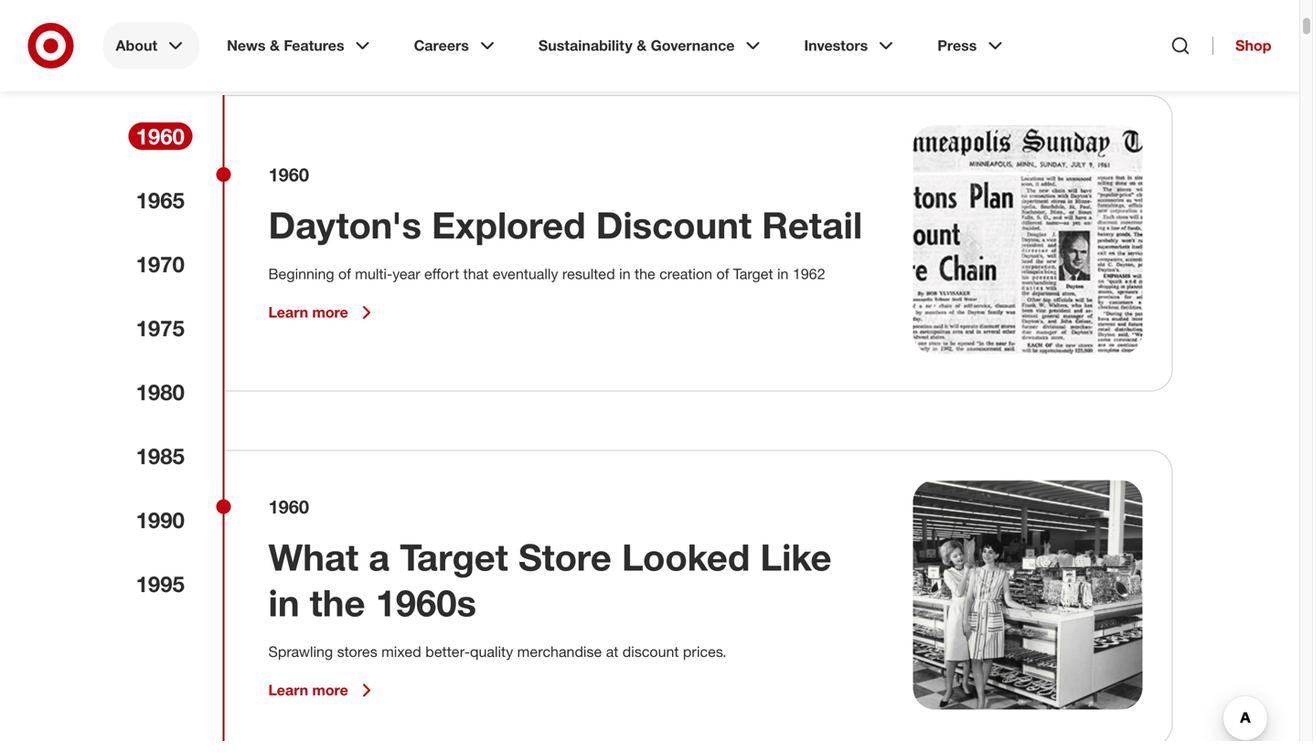 Task type: describe. For each thing, give the bounding box(es) containing it.
1 vertical spatial target
[[733, 265, 773, 283]]

sustainability & governance link
[[526, 22, 777, 70]]

sustainability
[[539, 37, 633, 54]]

sprawling
[[268, 644, 333, 661]]

1965 link
[[128, 187, 193, 214]]

investors
[[804, 37, 868, 54]]

prices.
[[683, 644, 727, 661]]

stores
[[337, 644, 377, 661]]

shop
[[1236, 37, 1272, 54]]

resulted
[[562, 265, 615, 283]]

and
[[278, 15, 306, 34]]

merchandise
[[517, 644, 602, 661]]

1970 link
[[128, 251, 193, 278]]

1990 link
[[128, 507, 193, 534]]

1975 link
[[128, 315, 193, 342]]

sustainability & governance
[[539, 37, 735, 54]]

in inside what a target store looked like in the 1960s
[[268, 581, 300, 626]]

in right resulted
[[619, 265, 631, 283]]

beginning
[[268, 265, 334, 283]]

1960 for what a target store looked like in the 1960s
[[268, 496, 309, 518]]

a newspaper with a man's face on it image
[[913, 125, 1143, 355]]

1995 link
[[128, 571, 193, 598]]

the
[[127, 15, 154, 34]]

0 vertical spatial target
[[159, 15, 204, 34]]

what a target store looked like in the 1960s
[[268, 535, 832, 626]]

in up the careers
[[417, 15, 430, 34]]

learn for what a target store looked like in the 1960s
[[268, 682, 308, 700]]

learn more button for what a target store looked like in the 1960s
[[268, 680, 378, 702]]

more for what a target store looked like in the 1960s
[[312, 682, 348, 700]]

the target we know and love was born in the 1960s.
[[127, 15, 511, 34]]

learn for dayton's explored discount retail
[[268, 304, 308, 322]]

like
[[760, 535, 832, 580]]

retail
[[762, 203, 863, 248]]

press link
[[925, 22, 1019, 70]]

1985
[[136, 443, 185, 470]]

learn more for dayton's explored discount retail
[[268, 304, 348, 322]]

eventually
[[493, 265, 558, 283]]

about
[[116, 37, 157, 54]]

learn more button for dayton's explored discount retail
[[268, 302, 378, 324]]

features
[[284, 37, 344, 54]]

discount
[[623, 644, 679, 661]]



Task type: locate. For each thing, give the bounding box(es) containing it.
beginning of multi-year effort that eventually resulted in the creation of target in 1962
[[268, 265, 825, 283]]

was
[[345, 15, 374, 34]]

1 vertical spatial learn more
[[268, 682, 348, 700]]

1990
[[136, 507, 185, 534]]

2 learn from the top
[[268, 682, 308, 700]]

mixed
[[382, 644, 421, 661]]

learn more button
[[268, 302, 378, 324], [268, 680, 378, 702]]

of right creation
[[717, 265, 729, 283]]

the for creation
[[635, 265, 656, 283]]

2 horizontal spatial target
[[733, 265, 773, 283]]

1960 up 1965
[[136, 123, 185, 150]]

dayton's
[[268, 203, 422, 248]]

the
[[434, 15, 458, 34], [635, 265, 656, 283], [310, 581, 365, 626]]

learn more
[[268, 304, 348, 322], [268, 682, 348, 700]]

& left governance
[[637, 37, 647, 54]]

the down what
[[310, 581, 365, 626]]

2 vertical spatial target
[[400, 535, 508, 580]]

0 vertical spatial learn more button
[[268, 302, 378, 324]]

1 & from the left
[[270, 37, 280, 54]]

1975
[[136, 315, 185, 342]]

learn
[[268, 304, 308, 322], [268, 682, 308, 700]]

in up sprawling
[[268, 581, 300, 626]]

1 of from the left
[[338, 265, 351, 283]]

sprawling stores mixed better-quality merchandise at discount prices.
[[268, 644, 727, 661]]

the for 1960s.
[[434, 15, 458, 34]]

2 learn more button from the top
[[268, 680, 378, 702]]

2 of from the left
[[717, 265, 729, 283]]

learn more button down beginning
[[268, 302, 378, 324]]

1985 link
[[128, 443, 193, 470]]

2 horizontal spatial the
[[635, 265, 656, 283]]

the left creation
[[635, 265, 656, 283]]

target left 1962
[[733, 265, 773, 283]]

0 horizontal spatial target
[[159, 15, 204, 34]]

1 vertical spatial more
[[312, 682, 348, 700]]

dayton's explored discount retail
[[268, 203, 863, 248]]

1 learn more from the top
[[268, 304, 348, 322]]

in left 1962
[[777, 265, 789, 283]]

1980
[[136, 379, 185, 406]]

& down and at the left
[[270, 37, 280, 54]]

1 horizontal spatial the
[[434, 15, 458, 34]]

more down beginning
[[312, 304, 348, 322]]

better-
[[425, 644, 470, 661]]

press
[[938, 37, 977, 54]]

&
[[270, 37, 280, 54], [637, 37, 647, 54]]

1960 up what
[[268, 496, 309, 518]]

store
[[518, 535, 612, 580]]

learn more for what a target store looked like in the 1960s
[[268, 682, 348, 700]]

1 horizontal spatial &
[[637, 37, 647, 54]]

two women standing in a store image
[[913, 481, 1143, 710]]

quality
[[470, 644, 513, 661]]

learn down beginning
[[268, 304, 308, 322]]

the up the careers
[[434, 15, 458, 34]]

& for features
[[270, 37, 280, 54]]

dayton's explored discount retail button
[[268, 202, 863, 248]]

target up "1960s"
[[400, 535, 508, 580]]

1960 for dayton's explored discount retail
[[268, 164, 309, 186]]

news
[[227, 37, 266, 54]]

1962
[[793, 265, 825, 283]]

1960
[[136, 123, 185, 150], [268, 164, 309, 186], [268, 496, 309, 518]]

1 horizontal spatial target
[[400, 535, 508, 580]]

discount
[[596, 203, 752, 248]]

1 learn from the top
[[268, 304, 308, 322]]

1995
[[136, 571, 185, 598]]

1 vertical spatial learn
[[268, 682, 308, 700]]

what
[[268, 535, 359, 580]]

what a target store looked like in the 1960s button
[[268, 535, 869, 626]]

1 horizontal spatial of
[[717, 265, 729, 283]]

we
[[208, 15, 230, 34]]

1 vertical spatial the
[[635, 265, 656, 283]]

learn more down sprawling
[[268, 682, 348, 700]]

target left we
[[159, 15, 204, 34]]

2 more from the top
[[312, 682, 348, 700]]

more for dayton's explored discount retail
[[312, 304, 348, 322]]

a
[[369, 535, 390, 580]]

2 vertical spatial the
[[310, 581, 365, 626]]

careers
[[414, 37, 469, 54]]

0 horizontal spatial the
[[310, 581, 365, 626]]

year
[[393, 265, 420, 283]]

learn down sprawling
[[268, 682, 308, 700]]

1 vertical spatial learn more button
[[268, 680, 378, 702]]

1965
[[136, 187, 185, 214]]

effort
[[424, 265, 459, 283]]

0 horizontal spatial of
[[338, 265, 351, 283]]

0 vertical spatial 1960
[[136, 123, 185, 150]]

more down stores
[[312, 682, 348, 700]]

& for governance
[[637, 37, 647, 54]]

explored
[[432, 203, 586, 248]]

1 vertical spatial 1960
[[268, 164, 309, 186]]

2 vertical spatial 1960
[[268, 496, 309, 518]]

1980 link
[[128, 379, 193, 406]]

learn more down beginning
[[268, 304, 348, 322]]

born
[[378, 15, 413, 34]]

0 vertical spatial learn more
[[268, 304, 348, 322]]

1970
[[136, 251, 185, 278]]

of left multi-
[[338, 265, 351, 283]]

1960s
[[375, 581, 476, 626]]

in
[[417, 15, 430, 34], [619, 265, 631, 283], [777, 265, 789, 283], [268, 581, 300, 626]]

careers link
[[401, 22, 511, 70]]

know
[[234, 15, 273, 34]]

investors link
[[791, 22, 910, 70]]

at
[[606, 644, 619, 661]]

0 horizontal spatial &
[[270, 37, 280, 54]]

0 vertical spatial more
[[312, 304, 348, 322]]

about link
[[103, 22, 199, 70]]

creation
[[660, 265, 712, 283]]

1960 up dayton's
[[268, 164, 309, 186]]

love
[[310, 15, 340, 34]]

multi-
[[355, 265, 393, 283]]

1 learn more button from the top
[[268, 302, 378, 324]]

the inside what a target store looked like in the 1960s
[[310, 581, 365, 626]]

2 learn more from the top
[[268, 682, 348, 700]]

of
[[338, 265, 351, 283], [717, 265, 729, 283]]

1960s.
[[462, 15, 511, 34]]

more
[[312, 304, 348, 322], [312, 682, 348, 700]]

1960 link
[[128, 123, 193, 150]]

looked
[[622, 535, 750, 580]]

learn more button down sprawling
[[268, 680, 378, 702]]

that
[[463, 265, 489, 283]]

target inside what a target store looked like in the 1960s
[[400, 535, 508, 580]]

1 more from the top
[[312, 304, 348, 322]]

news & features
[[227, 37, 344, 54]]

0 vertical spatial learn
[[268, 304, 308, 322]]

2 & from the left
[[637, 37, 647, 54]]

0 vertical spatial the
[[434, 15, 458, 34]]

target
[[159, 15, 204, 34], [733, 265, 773, 283], [400, 535, 508, 580]]

news & features link
[[214, 22, 386, 70]]

governance
[[651, 37, 735, 54]]

shop link
[[1213, 37, 1272, 55]]



Task type: vqa. For each thing, say whether or not it's contained in the screenshot.
ALL
no



